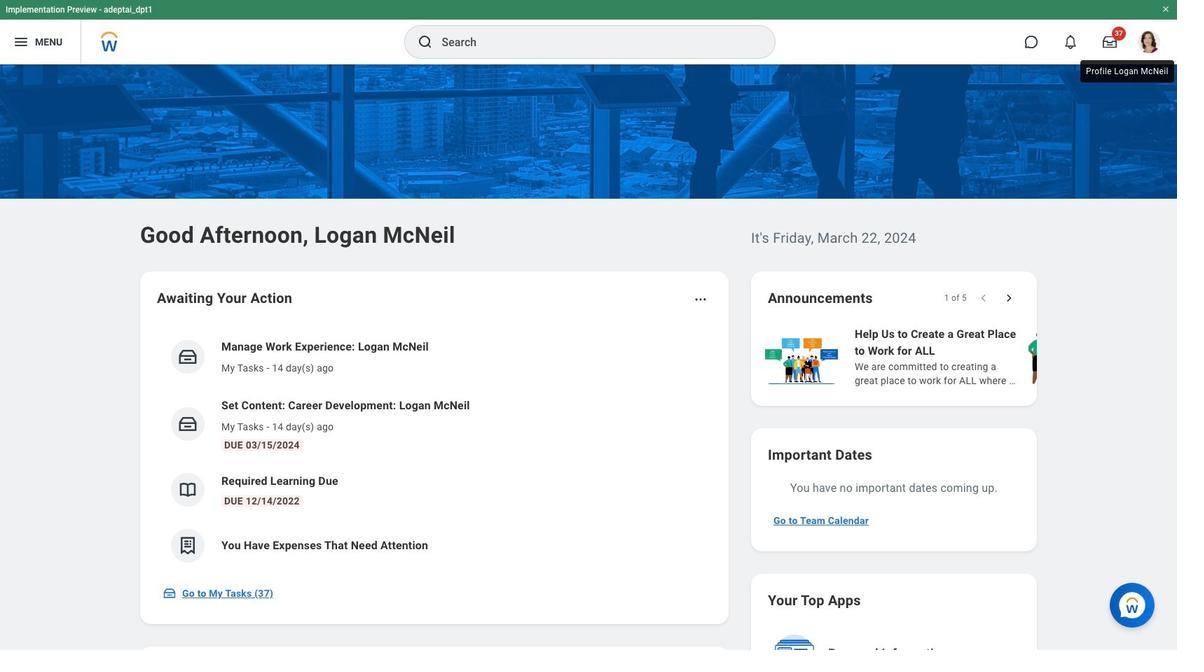 Task type: locate. For each thing, give the bounding box(es) containing it.
tooltip
[[1078, 57, 1177, 85]]

2 vertical spatial inbox image
[[163, 587, 177, 601]]

inbox image
[[177, 347, 198, 368], [177, 414, 198, 435], [163, 587, 177, 601]]

book open image
[[177, 480, 198, 501]]

inbox large image
[[1103, 35, 1117, 49]]

main content
[[0, 64, 1177, 651]]

status
[[944, 293, 967, 304]]

notifications large image
[[1064, 35, 1078, 49]]

chevron left small image
[[977, 291, 991, 305]]

profile logan mcneil image
[[1138, 31, 1160, 56]]

related actions image
[[694, 293, 708, 307]]

banner
[[0, 0, 1177, 64]]

list
[[762, 325, 1177, 390], [157, 328, 712, 575]]



Task type: describe. For each thing, give the bounding box(es) containing it.
close environment banner image
[[1162, 5, 1170, 13]]

0 vertical spatial inbox image
[[177, 347, 198, 368]]

dashboard expenses image
[[177, 536, 198, 557]]

0 horizontal spatial list
[[157, 328, 712, 575]]

chevron right small image
[[1002, 291, 1016, 305]]

Search Workday  search field
[[442, 27, 746, 57]]

search image
[[417, 34, 433, 50]]

1 vertical spatial inbox image
[[177, 414, 198, 435]]

1 horizontal spatial list
[[762, 325, 1177, 390]]

justify image
[[13, 34, 29, 50]]



Task type: vqa. For each thing, say whether or not it's contained in the screenshot.
'BOOK OPEN' ICON
yes



